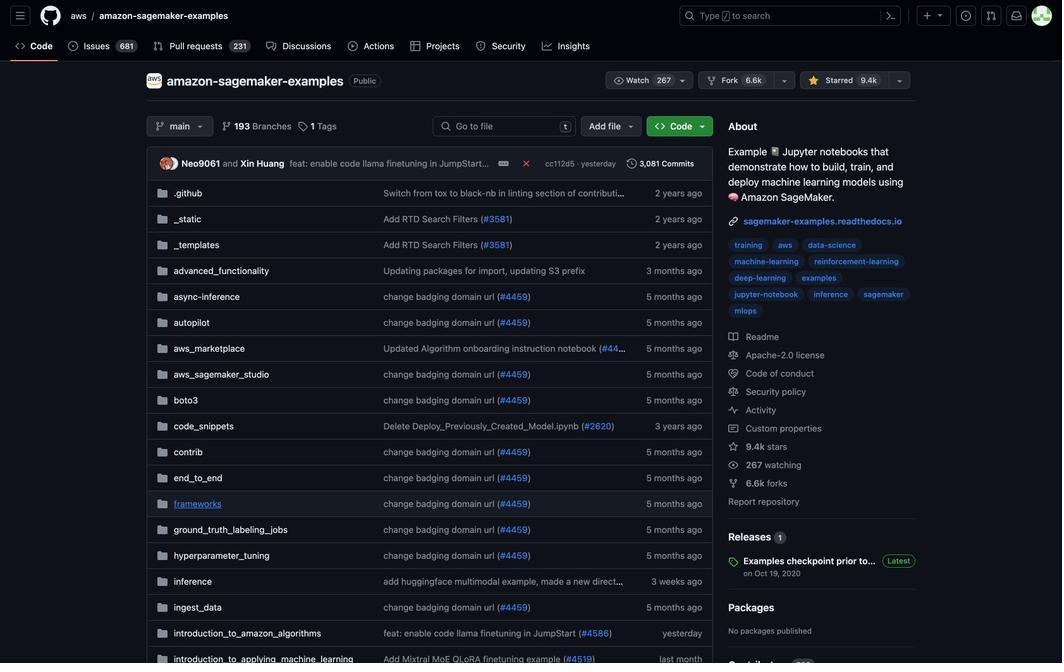 Task type: locate. For each thing, give the bounding box(es) containing it.
0 horizontal spatial git branch image
[[155, 121, 165, 132]]

1 horizontal spatial git branch image
[[222, 121, 232, 132]]

triangle down image
[[935, 10, 945, 20], [195, 121, 205, 132], [626, 121, 636, 132]]

star image
[[728, 442, 739, 452]]

0 vertical spatial tag image
[[298, 121, 308, 132]]

commits by neo9061 tooltip
[[181, 157, 220, 170]]

1 horizontal spatial triangle down image
[[626, 121, 636, 132]]

neo9061 image
[[160, 157, 173, 170]]

history image
[[627, 159, 637, 169]]

1 vertical spatial eye image
[[728, 461, 739, 471]]

0 vertical spatial eye image
[[614, 76, 624, 86]]

3 directory image from the top
[[157, 292, 168, 302]]

triangle down image
[[697, 121, 708, 132]]

1 vertical spatial tag image
[[728, 558, 739, 568]]

0 horizontal spatial eye image
[[614, 76, 624, 86]]

search image
[[441, 121, 451, 132]]

15 directory image from the top
[[157, 655, 168, 664]]

directory image
[[157, 188, 168, 199], [157, 240, 168, 250], [157, 292, 168, 302], [157, 318, 168, 328], [157, 344, 168, 354], [157, 396, 168, 406], [157, 422, 168, 432], [157, 448, 168, 458], [157, 474, 168, 484], [157, 500, 168, 510], [157, 525, 168, 536], [157, 551, 168, 562], [157, 603, 168, 613], [157, 629, 168, 639], [157, 655, 168, 664]]

note image
[[728, 424, 739, 434]]

directory image
[[157, 214, 168, 224], [157, 266, 168, 276], [157, 370, 168, 380], [157, 577, 168, 587]]

open commit details image
[[499, 159, 509, 169]]

law image up pulse icon at the right bottom
[[728, 387, 739, 397]]

2 directory image from the top
[[157, 266, 168, 276]]

law image
[[728, 351, 739, 361], [728, 387, 739, 397]]

1 directory image from the top
[[157, 188, 168, 199]]

5 directory image from the top
[[157, 344, 168, 354]]

table image
[[410, 41, 420, 51]]

command palette image
[[886, 11, 896, 21]]

triangle down image left code image
[[626, 121, 636, 132]]

tag image
[[298, 121, 308, 132], [728, 558, 739, 568]]

3 directory image from the top
[[157, 370, 168, 380]]

git pull request image
[[153, 41, 163, 51]]

plus image
[[923, 11, 933, 21]]

1 law image from the top
[[728, 351, 739, 361]]

shield image
[[476, 41, 486, 51]]

0 horizontal spatial tag image
[[298, 121, 308, 132]]

triangle down image right plus image
[[935, 10, 945, 20]]

star fill image
[[809, 76, 819, 86]]

1 horizontal spatial eye image
[[728, 461, 739, 471]]

13 directory image from the top
[[157, 603, 168, 613]]

law image down the book icon
[[728, 351, 739, 361]]

0 vertical spatial law image
[[728, 351, 739, 361]]

triangle down image up commits by neo9061 tooltip
[[195, 121, 205, 132]]

2 horizontal spatial triangle down image
[[935, 10, 945, 20]]

repo forked image
[[728, 479, 739, 489]]

play image
[[348, 41, 358, 51]]

add this repository to a list image
[[895, 76, 905, 86]]

14 directory image from the top
[[157, 629, 168, 639]]

1 vertical spatial law image
[[728, 387, 739, 397]]

11 directory image from the top
[[157, 525, 168, 536]]

code image
[[655, 121, 665, 132]]

issue opened image
[[961, 11, 971, 21]]

book image
[[728, 332, 739, 342]]

eye image
[[614, 76, 624, 86], [728, 461, 739, 471]]

list
[[66, 6, 672, 26]]

pulse image
[[728, 406, 739, 416]]

git branch image
[[155, 121, 165, 132], [222, 121, 232, 132]]

1 horizontal spatial tag image
[[728, 558, 739, 568]]



Task type: describe. For each thing, give the bounding box(es) containing it.
code image
[[15, 41, 25, 51]]

link image
[[728, 217, 739, 227]]

code of conduct image
[[728, 369, 739, 379]]

issue opened image
[[68, 41, 78, 51]]

2 law image from the top
[[728, 387, 739, 397]]

8 directory image from the top
[[157, 448, 168, 458]]

owner avatar image
[[147, 73, 162, 89]]

comment discussion image
[[266, 41, 276, 51]]

9 directory image from the top
[[157, 474, 168, 484]]

9.4k users starred this repository element
[[857, 74, 881, 87]]

6 directory image from the top
[[157, 396, 168, 406]]

0 horizontal spatial triangle down image
[[195, 121, 205, 132]]

repo forked image
[[707, 76, 717, 86]]

x image
[[521, 159, 531, 169]]

2 directory image from the top
[[157, 240, 168, 250]]

1 git branch image from the left
[[155, 121, 165, 132]]

git pull request image
[[986, 11, 997, 21]]

Go to file text field
[[456, 117, 555, 136]]

graph image
[[542, 41, 552, 51]]

notifications image
[[1012, 11, 1022, 21]]

4 directory image from the top
[[157, 577, 168, 587]]

7 directory image from the top
[[157, 422, 168, 432]]

4 directory image from the top
[[157, 318, 168, 328]]

homepage image
[[40, 6, 61, 26]]

10 directory image from the top
[[157, 500, 168, 510]]

see your forks of this repository image
[[780, 76, 790, 86]]

2 git branch image from the left
[[222, 121, 232, 132]]

12 directory image from the top
[[157, 551, 168, 562]]

1 directory image from the top
[[157, 214, 168, 224]]



Task type: vqa. For each thing, say whether or not it's contained in the screenshot.
History image
yes



